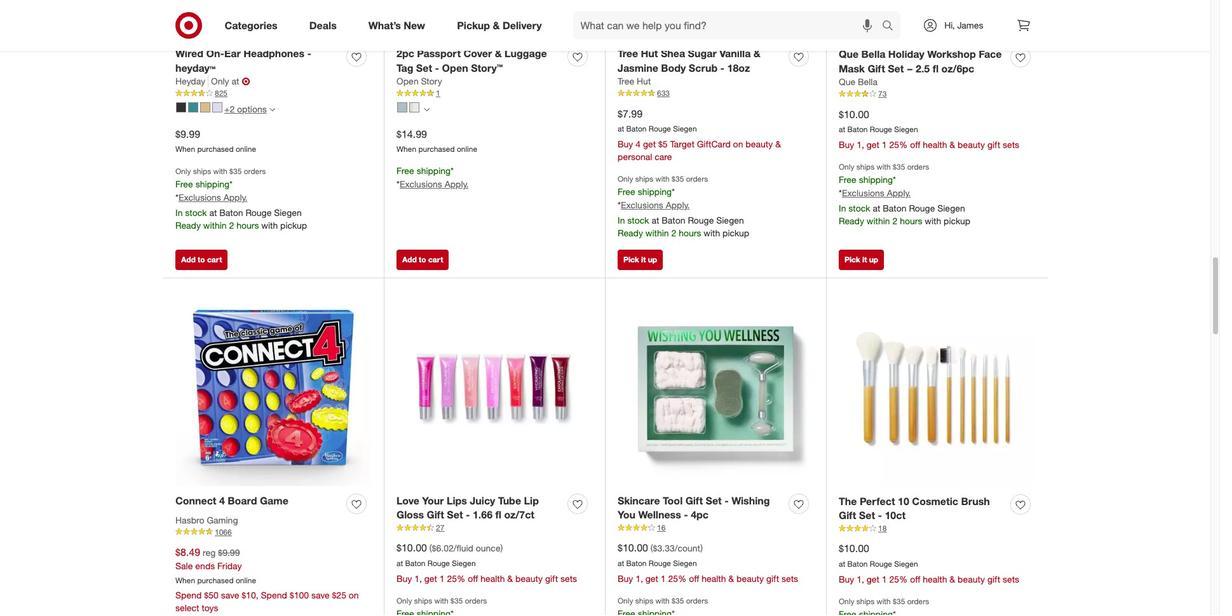 Task type: vqa. For each thing, say whether or not it's contained in the screenshot.
austin
no



Task type: describe. For each thing, give the bounding box(es) containing it.
health inside $10.00 ( $6.02 /fluid ounce ) at baton rouge siegen buy 1, get 1 25% off health & beauty gift sets
[[481, 573, 505, 584]]

gift inside the perfect 10 cosmetic brush gift set - 10ct
[[839, 509, 856, 522]]

18
[[878, 524, 887, 533]]

mask
[[839, 62, 865, 75]]

pick for $10.00
[[845, 255, 860, 264]]

purchased inside $8.49 reg $9.99 sale ends friday when purchased online spend $50 save $10, spend $100 save $25 on select toys
[[197, 576, 234, 585]]

cart for $14.99
[[428, 255, 443, 264]]

+2
[[224, 103, 235, 114]]

what's
[[368, 19, 401, 32]]

story™️
[[471, 61, 503, 74]]

beauty down 18 'link'
[[958, 574, 985, 585]]

–
[[907, 62, 913, 75]]

heyday only at ¬
[[175, 75, 250, 88]]

online inside $8.49 reg $9.99 sale ends friday when purchased online spend $50 save $10, spend $100 save $25 on select toys
[[236, 576, 256, 585]]

$8.49 reg $9.99 sale ends friday when purchased online spend $50 save $10, spend $100 save $25 on select toys
[[175, 546, 359, 614]]

stock for $9.99
[[185, 207, 207, 218]]

black image
[[176, 102, 186, 113]]

27
[[436, 523, 444, 533]]

target
[[670, 139, 695, 149]]

beauty inside $10.00 ( $3.33 /count ) at baton rouge siegen buy 1, get 1 25% off health & beauty gift sets
[[737, 573, 764, 584]]

tree hut
[[618, 76, 651, 87]]

pick for $7.99
[[623, 255, 639, 264]]

825 link
[[175, 88, 371, 99]]

when inside $8.49 reg $9.99 sale ends friday when purchased online spend $50 save $10, spend $100 save $25 on select toys
[[175, 576, 195, 585]]

search button
[[877, 11, 907, 42]]

story
[[421, 76, 442, 87]]

shipping inside free shipping * * exclusions apply.
[[417, 165, 451, 176]]

pickup for $10.00
[[944, 216, 970, 226]]

$10,
[[242, 590, 258, 601]]

fl inside que bella holiday workshop face mask gift set – 2.5 fl oz/6pc
[[933, 62, 939, 75]]

hi,
[[945, 20, 955, 31]]

open inside "link"
[[397, 76, 419, 87]]

add for $14.99
[[402, 255, 417, 264]]

luggage
[[505, 47, 547, 60]]

gaming
[[207, 515, 238, 525]]

in for $7.99
[[618, 215, 625, 226]]

free for tree hut shea sugar vanilla & jasmine body scrub - 18oz
[[618, 186, 635, 197]]

2 save from the left
[[311, 590, 330, 601]]

perfect
[[860, 495, 895, 508]]

skincare tool gift set - wishing you wellness - 4pc
[[618, 494, 770, 521]]

you
[[618, 509, 636, 521]]

tag
[[397, 61, 413, 74]]

633 link
[[618, 88, 813, 99]]

to for $9.99
[[198, 255, 205, 264]]

4 inside $7.99 at baton rouge siegen buy 4 get $5 target giftcard on beauty & personal care
[[636, 139, 641, 149]]

exclusions for wired on-ear headphones - heyday™
[[179, 192, 221, 203]]

hut for tree hut shea sugar vanilla & jasmine body scrub - 18oz
[[641, 47, 658, 60]]

baton inside $10.00 ( $6.02 /fluid ounce ) at baton rouge siegen buy 1, get 1 25% off health & beauty gift sets
[[405, 559, 425, 568]]

2 horizontal spatial only ships with $35 orders
[[839, 597, 929, 606]]

free for wired on-ear headphones - heyday™
[[175, 179, 193, 190]]

25% down 18 'link'
[[889, 574, 908, 585]]

your
[[422, 494, 444, 507]]

oz/6pc
[[942, 62, 974, 75]]

friday
[[217, 560, 242, 571]]

open story link
[[397, 75, 442, 88]]

taupe/beige image
[[409, 102, 419, 113]]

add to cart for $9.99
[[181, 255, 222, 264]]

purchased for $14.99
[[418, 145, 455, 154]]

2.5
[[916, 62, 930, 75]]

25% inside $10.00 ( $6.02 /fluid ounce ) at baton rouge siegen buy 1, get 1 25% off health & beauty gift sets
[[447, 573, 465, 584]]

& inside $10.00 ( $6.02 /fluid ounce ) at baton rouge siegen buy 1, get 1 25% off health & beauty gift sets
[[507, 573, 513, 584]]

baton inside $10.00 ( $3.33 /count ) at baton rouge siegen buy 1, get 1 25% off health & beauty gift sets
[[626, 559, 647, 568]]

heyday™
[[175, 61, 216, 74]]

within for $9.99
[[203, 220, 227, 231]]

the perfect 10 cosmetic brush gift set - 10ct
[[839, 495, 990, 522]]

heyday
[[175, 76, 205, 87]]

buy for tree hut shea sugar vanilla & jasmine body scrub - 18oz
[[618, 139, 633, 149]]

tree hut shea sugar vanilla & jasmine body scrub - 18oz
[[618, 47, 761, 74]]

care
[[655, 151, 672, 162]]

buy inside $10.00 ( $3.33 /count ) at baton rouge siegen buy 1, get 1 25% off health & beauty gift sets
[[618, 573, 633, 584]]

2pc passport cover & luggage tag set - open story™️ link
[[397, 46, 562, 75]]

pick it up for $7.99
[[623, 255, 657, 264]]

passport
[[417, 47, 461, 60]]

off inside $10.00 ( $3.33 /count ) at baton rouge siegen buy 1, get 1 25% off health & beauty gift sets
[[689, 573, 699, 584]]

buy for the perfect 10 cosmetic brush gift set - 10ct
[[839, 574, 854, 585]]

siegen inside $10.00 ( $3.33 /count ) at baton rouge siegen buy 1, get 1 25% off health & beauty gift sets
[[673, 559, 697, 568]]

only inside the heyday only at ¬
[[211, 76, 229, 87]]

set inside "skincare tool gift set - wishing you wellness - 4pc"
[[706, 494, 722, 507]]

exclusions apply. button for wired on-ear headphones - heyday™
[[179, 191, 247, 204]]

& inside $10.00 ( $3.33 /count ) at baton rouge siegen buy 1, get 1 25% off health & beauty gift sets
[[729, 573, 734, 584]]

game
[[260, 494, 288, 507]]

beauty inside $7.99 at baton rouge siegen buy 4 get $5 target giftcard on beauty & personal care
[[746, 139, 773, 149]]

exclusions for tree hut shea sugar vanilla & jasmine body scrub - 18oz
[[621, 200, 663, 210]]

/fluid
[[454, 543, 473, 554]]

que bella holiday workshop face mask gift set – 2.5 fl oz/6pc
[[839, 47, 1002, 75]]

1 down 18
[[882, 574, 887, 585]]

scrub
[[689, 61, 718, 74]]

deals link
[[299, 11, 353, 39]]

wishing
[[732, 494, 770, 507]]

add to cart button for $9.99
[[175, 250, 228, 270]]

$6.02
[[432, 543, 454, 554]]

pick it up button for $10.00
[[839, 250, 884, 270]]

que bella holiday workshop face mask gift set – 2.5 fl oz/6pc link
[[839, 47, 1005, 76]]

rouge inside $7.99 at baton rouge siegen buy 4 get $5 target giftcard on beauty & personal care
[[649, 124, 671, 134]]

$9.99 inside $9.99 when purchased online
[[175, 127, 200, 140]]

oz/7ct
[[504, 509, 534, 521]]

$10.00 for gift
[[839, 108, 869, 120]]

face
[[979, 47, 1002, 60]]

ready for $9.99
[[175, 220, 201, 231]]

) inside $10.00 ( $3.33 /count ) at baton rouge siegen buy 1, get 1 25% off health & beauty gift sets
[[701, 543, 703, 554]]

1, inside $10.00 ( $3.33 /count ) at baton rouge siegen buy 1, get 1 25% off health & beauty gift sets
[[636, 573, 643, 584]]

1 inside $10.00 ( $3.33 /count ) at baton rouge siegen buy 1, get 1 25% off health & beauty gift sets
[[661, 573, 666, 584]]

off down 18 'link'
[[910, 574, 920, 585]]

- inside the perfect 10 cosmetic brush gift set - 10ct
[[878, 509, 882, 522]]

4pc
[[691, 509, 709, 521]]

What can we help you find? suggestions appear below search field
[[573, 11, 885, 39]]

$14.99
[[397, 127, 427, 140]]

ounce
[[476, 543, 501, 554]]

all colors + 2 more colors image
[[269, 107, 275, 112]]

only ships with $35 orders free shipping * * exclusions apply. in stock at  baton rouge siegen ready within 2 hours with pickup for $7.99
[[618, 174, 749, 238]]

hours for $9.99
[[237, 220, 259, 231]]

10ct
[[885, 509, 906, 522]]

633
[[657, 89, 670, 98]]

to for $14.99
[[419, 255, 426, 264]]

- left wishing on the bottom of the page
[[725, 494, 729, 507]]

que bella link
[[839, 76, 878, 89]]

exclusions inside free shipping * * exclusions apply.
[[400, 179, 442, 189]]

) inside $10.00 ( $6.02 /fluid ounce ) at baton rouge siegen buy 1, get 1 25% off health & beauty gift sets
[[501, 543, 503, 554]]

bella for que bella
[[858, 77, 878, 87]]

gloss
[[397, 509, 424, 521]]

ear
[[224, 47, 241, 60]]

love your lips juicy tube lip gloss gift set - 1.66 fl oz/7ct
[[397, 494, 539, 521]]

get inside $10.00 ( $6.02 /fluid ounce ) at baton rouge siegen buy 1, get 1 25% off health & beauty gift sets
[[424, 573, 437, 584]]

add to cart for $14.99
[[402, 255, 443, 264]]

health down 73 link
[[923, 139, 947, 150]]

get inside $10.00 ( $3.33 /count ) at baton rouge siegen buy 1, get 1 25% off health & beauty gift sets
[[646, 573, 658, 584]]

+2 options button
[[170, 99, 281, 119]]

board
[[228, 494, 257, 507]]

$10.00 for gloss
[[397, 542, 427, 554]]

18oz
[[727, 61, 750, 74]]

soft purple image
[[212, 102, 222, 113]]

on inside $7.99 at baton rouge siegen buy 4 get $5 target giftcard on beauty & personal care
[[733, 139, 743, 149]]

new
[[404, 19, 425, 32]]

the
[[839, 495, 857, 508]]

off inside $10.00 ( $6.02 /fluid ounce ) at baton rouge siegen buy 1, get 1 25% off health & beauty gift sets
[[468, 573, 478, 584]]

heyday link
[[175, 75, 208, 88]]

- left '4pc'
[[684, 509, 688, 521]]

set inside love your lips juicy tube lip gloss gift set - 1.66 fl oz/7ct
[[447, 509, 463, 521]]

tree hut link
[[618, 75, 651, 88]]

& inside 2pc passport cover & luggage tag set - open story™️
[[495, 47, 502, 60]]

cover
[[464, 47, 492, 60]]

+2 options
[[224, 103, 267, 114]]

in for $9.99
[[175, 207, 183, 218]]

73
[[878, 89, 887, 99]]

connect 4 board game
[[175, 494, 288, 507]]

at inside the heyday only at ¬
[[232, 76, 239, 87]]

hours for $7.99
[[679, 228, 701, 238]]

yellow image
[[200, 102, 210, 113]]

- inside tree hut shea sugar vanilla & jasmine body scrub - 18oz
[[720, 61, 725, 74]]

gift inside "skincare tool gift set - wishing you wellness - 4pc"
[[686, 494, 703, 507]]

2pc passport cover & luggage tag set - open story™️
[[397, 47, 547, 74]]

tool
[[663, 494, 683, 507]]

$10.00 ( $6.02 /fluid ounce ) at baton rouge siegen buy 1, get 1 25% off health & beauty gift sets
[[397, 542, 577, 584]]

hut for tree hut
[[637, 76, 651, 87]]

pick it up button for $7.99
[[618, 250, 663, 270]]

2 spend from the left
[[261, 590, 287, 601]]

love your lips juicy tube lip gloss gift set - 1.66 fl oz/7ct link
[[397, 494, 562, 523]]

at inside $7.99 at baton rouge siegen buy 4 get $5 target giftcard on beauty & personal care
[[618, 124, 624, 134]]

all colors image
[[424, 107, 430, 112]]

1 inside 1 'link'
[[436, 89, 440, 98]]



Task type: locate. For each thing, give the bounding box(es) containing it.
1 horizontal spatial cart
[[428, 255, 443, 264]]

0 horizontal spatial add to cart button
[[175, 250, 228, 270]]

juicy
[[470, 494, 495, 507]]

health down ounce
[[481, 573, 505, 584]]

ends
[[195, 560, 215, 571]]

save right $50
[[221, 590, 239, 601]]

0 horizontal spatial pick
[[623, 255, 639, 264]]

0 horizontal spatial pick it up
[[623, 255, 657, 264]]

tree down 'jasmine'
[[618, 76, 634, 87]]

all colors + 2 more colors element
[[269, 105, 275, 113]]

25% down "/fluid"
[[447, 573, 465, 584]]

2 ( from the left
[[651, 543, 653, 554]]

$9.99 inside $8.49 reg $9.99 sale ends friday when purchased online spend $50 save $10, spend $100 save $25 on select toys
[[218, 547, 240, 558]]

headphones
[[244, 47, 304, 60]]

when down the sale
[[175, 576, 195, 585]]

$10.00 at baton rouge siegen buy 1, get 1 25% off health & beauty gift sets
[[839, 108, 1019, 150], [839, 542, 1019, 585]]

2 pick from the left
[[845, 255, 860, 264]]

get left $5
[[643, 139, 656, 149]]

0 vertical spatial que
[[839, 47, 859, 60]]

25% down 73 link
[[889, 139, 908, 150]]

0 horizontal spatial in
[[175, 207, 183, 218]]

2 add from the left
[[402, 255, 417, 264]]

skincare tool gift set - wishing you wellness - 4pc link
[[618, 494, 784, 523]]

health down 18 'link'
[[923, 574, 947, 585]]

que for que bella holiday workshop face mask gift set – 2.5 fl oz/6pc
[[839, 47, 859, 60]]

search
[[877, 20, 907, 33]]

$5
[[658, 139, 668, 149]]

on right giftcard
[[733, 139, 743, 149]]

0 horizontal spatial it
[[641, 255, 646, 264]]

1 vertical spatial hut
[[637, 76, 651, 87]]

0 horizontal spatial ready
[[175, 220, 201, 231]]

que inside que bella holiday workshop face mask gift set – 2.5 fl oz/6pc
[[839, 47, 859, 60]]

set up open story
[[416, 61, 432, 74]]

wired
[[175, 47, 203, 60]]

1 horizontal spatial 4
[[636, 139, 641, 149]]

1 horizontal spatial only ships with $35 orders free shipping * * exclusions apply. in stock at  baton rouge siegen ready within 2 hours with pickup
[[618, 174, 749, 238]]

2 horizontal spatial 2
[[893, 216, 898, 226]]

que for que bella
[[839, 77, 855, 87]]

$10.00 inside $10.00 ( $6.02 /fluid ounce ) at baton rouge siegen buy 1, get 1 25% off health & beauty gift sets
[[397, 542, 427, 554]]

online down +2 options
[[236, 145, 256, 154]]

1 horizontal spatial )
[[701, 543, 703, 554]]

fl up 27 "link"
[[495, 509, 501, 521]]

when for $14.99
[[397, 145, 416, 154]]

get down 73
[[867, 139, 880, 150]]

love your lips juicy tube lip gloss gift set - 1.66 fl oz/7ct image
[[397, 291, 592, 486], [397, 291, 592, 486]]

2 it from the left
[[862, 255, 867, 264]]

buy inside $10.00 ( $6.02 /fluid ounce ) at baton rouge siegen buy 1, get 1 25% off health & beauty gift sets
[[397, 573, 412, 584]]

wellness
[[638, 509, 681, 521]]

buy for que bella holiday workshop face mask gift set – 2.5 fl oz/6pc
[[839, 139, 854, 150]]

tree up 'jasmine'
[[618, 47, 638, 60]]

0 horizontal spatial open
[[397, 76, 419, 87]]

$10.00 at baton rouge siegen buy 1, get 1 25% off health & beauty gift sets for –
[[839, 108, 1019, 150]]

rouge inside $10.00 ( $6.02 /fluid ounce ) at baton rouge siegen buy 1, get 1 25% off health & beauty gift sets
[[428, 559, 450, 568]]

gift inside love your lips juicy tube lip gloss gift set - 1.66 fl oz/7ct
[[427, 509, 444, 521]]

$10.00 down the
[[839, 542, 869, 555]]

$10.00
[[839, 108, 869, 120], [397, 542, 427, 554], [618, 542, 648, 554], [839, 542, 869, 555]]

0 horizontal spatial only ships with $35 orders
[[397, 596, 487, 606]]

add for $9.99
[[181, 255, 196, 264]]

2 que from the top
[[839, 77, 855, 87]]

options
[[237, 103, 267, 114]]

get for tree hut shea sugar vanilla & jasmine body scrub - 18oz
[[643, 139, 656, 149]]

sets
[[1003, 139, 1019, 150], [561, 573, 577, 584], [782, 573, 798, 584], [1003, 574, 1019, 585]]

pick it up button
[[618, 250, 663, 270], [839, 250, 884, 270]]

when inside $14.99 when purchased online
[[397, 145, 416, 154]]

gift up 27
[[427, 509, 444, 521]]

connect 4 board game image
[[175, 291, 371, 486], [175, 291, 371, 486]]

shipping for que bella holiday workshop face mask gift set – 2.5 fl oz/6pc
[[859, 174, 893, 185]]

$7.99 at baton rouge siegen buy 4 get $5 target giftcard on beauty & personal care
[[618, 107, 781, 162]]

2 for $7.99
[[671, 228, 676, 238]]

pickup
[[944, 216, 970, 226], [280, 220, 307, 231], [723, 228, 749, 238]]

beauty inside $10.00 ( $6.02 /fluid ounce ) at baton rouge siegen buy 1, get 1 25% off health & beauty gift sets
[[515, 573, 543, 584]]

purchased for $9.99
[[197, 145, 234, 154]]

1 add to cart button from the left
[[175, 250, 228, 270]]

1 vertical spatial tree
[[618, 76, 634, 87]]

ready for $10.00
[[839, 216, 864, 226]]

workshop
[[927, 47, 976, 60]]

ready for $7.99
[[618, 228, 643, 238]]

$10.00 at baton rouge siegen buy 1, get 1 25% off health & beauty gift sets for 10ct
[[839, 542, 1019, 585]]

- inside 2pc passport cover & luggage tag set - open story™️
[[435, 61, 439, 74]]

only ships with $35 orders free shipping * * exclusions apply. in stock at  baton rouge siegen ready within 2 hours with pickup for $9.99
[[175, 167, 307, 231]]

gift up '4pc'
[[686, 494, 703, 507]]

1 ( from the left
[[430, 543, 432, 554]]

1 horizontal spatial pick it up button
[[839, 250, 884, 270]]

online for $14.99
[[457, 145, 477, 154]]

73 link
[[839, 89, 1035, 100]]

1 horizontal spatial to
[[419, 255, 426, 264]]

get for the perfect 10 cosmetic brush gift set - 10ct
[[867, 574, 880, 585]]

1 horizontal spatial it
[[862, 255, 867, 264]]

$10.00 left the $3.33
[[618, 542, 648, 554]]

fl right the 2.5
[[933, 62, 939, 75]]

0 horizontal spatial add
[[181, 255, 196, 264]]

&
[[493, 19, 500, 32], [495, 47, 502, 60], [754, 47, 761, 60], [775, 139, 781, 149], [950, 139, 955, 150], [507, 573, 513, 584], [729, 573, 734, 584], [950, 574, 955, 585]]

1 down story
[[436, 89, 440, 98]]

reg
[[203, 547, 216, 558]]

bella up mask
[[861, 47, 886, 60]]

gift inside $10.00 ( $6.02 /fluid ounce ) at baton rouge siegen buy 1, get 1 25% off health & beauty gift sets
[[545, 573, 558, 584]]

set inside 2pc passport cover & luggage tag set - open story™️
[[416, 61, 432, 74]]

2pc passport cover & luggage tag set - open story™️ image
[[397, 0, 592, 39], [397, 0, 592, 39]]

on inside $8.49 reg $9.99 sale ends friday when purchased online spend $50 save $10, spend $100 save $25 on select toys
[[349, 590, 359, 601]]

wired on-ear headphones - heyday™ image
[[175, 0, 371, 39], [175, 0, 371, 39]]

purchased up free shipping * * exclusions apply.
[[418, 145, 455, 154]]

1 vertical spatial bella
[[858, 77, 878, 87]]

james
[[957, 20, 983, 31]]

bella inside que bella holiday workshop face mask gift set – 2.5 fl oz/6pc
[[861, 47, 886, 60]]

tree hut shea sugar vanilla & jasmine body scrub - 18oz link
[[618, 46, 784, 75]]

within for $10.00
[[867, 216, 890, 226]]

/count
[[675, 543, 701, 554]]

0 horizontal spatial within
[[203, 220, 227, 231]]

add to cart button
[[175, 250, 228, 270], [397, 250, 449, 270]]

- left the 1.66
[[466, 509, 470, 521]]

only ships with $35 orders for 4pc
[[618, 596, 708, 606]]

get down 18
[[867, 574, 880, 585]]

set down perfect
[[859, 509, 875, 522]]

$9.99 down 'blue' "icon"
[[175, 127, 200, 140]]

$10.00 left $6.02
[[397, 542, 427, 554]]

1 horizontal spatial within
[[646, 228, 669, 238]]

open down tag
[[397, 76, 419, 87]]

gift up que bella
[[868, 62, 885, 75]]

2 horizontal spatial ready
[[839, 216, 864, 226]]

0 horizontal spatial )
[[501, 543, 503, 554]]

tree
[[618, 47, 638, 60], [618, 76, 634, 87]]

-
[[307, 47, 311, 60], [435, 61, 439, 74], [720, 61, 725, 74], [725, 494, 729, 507], [466, 509, 470, 521], [684, 509, 688, 521], [878, 509, 882, 522]]

2 tree from the top
[[618, 76, 634, 87]]

set up '4pc'
[[706, 494, 722, 507]]

$9.99 when purchased online
[[175, 127, 256, 154]]

when for $9.99
[[175, 145, 195, 154]]

- inside wired on-ear headphones - heyday™
[[307, 47, 311, 60]]

up for $10.00
[[869, 255, 878, 264]]

online for $9.99
[[236, 145, 256, 154]]

siegen inside $10.00 ( $6.02 /fluid ounce ) at baton rouge siegen buy 1, get 1 25% off health & beauty gift sets
[[452, 559, 476, 568]]

0 vertical spatial 4
[[636, 139, 641, 149]]

2 to from the left
[[419, 255, 426, 264]]

up for $7.99
[[648, 255, 657, 264]]

brush
[[961, 495, 990, 508]]

off down "/fluid"
[[468, 573, 478, 584]]

0 horizontal spatial save
[[221, 590, 239, 601]]

1 link
[[397, 88, 592, 99]]

- left 18oz
[[720, 61, 725, 74]]

connect
[[175, 494, 216, 507]]

$10.00 down the que bella link
[[839, 108, 869, 120]]

1 up from the left
[[648, 255, 657, 264]]

1 horizontal spatial ready
[[618, 228, 643, 238]]

1 inside $10.00 ( $6.02 /fluid ounce ) at baton rouge siegen buy 1, get 1 25% off health & beauty gift sets
[[440, 573, 445, 584]]

4 up personal
[[636, 139, 641, 149]]

$10.00 for you
[[618, 542, 648, 554]]

giftcard
[[697, 139, 731, 149]]

1 pick from the left
[[623, 255, 639, 264]]

1 vertical spatial fl
[[495, 509, 501, 521]]

open story
[[397, 76, 442, 87]]

que bella
[[839, 77, 878, 87]]

rouge inside $10.00 ( $3.33 /count ) at baton rouge siegen buy 1, get 1 25% off health & beauty gift sets
[[649, 559, 671, 568]]

2 for $9.99
[[229, 220, 234, 231]]

0 horizontal spatial stock
[[185, 207, 207, 218]]

beauty down 73 link
[[958, 139, 985, 150]]

1 vertical spatial on
[[349, 590, 359, 601]]

1 vertical spatial que
[[839, 77, 855, 87]]

2 horizontal spatial hours
[[900, 216, 922, 226]]

0 vertical spatial $9.99
[[175, 127, 200, 140]]

2 horizontal spatial stock
[[849, 203, 870, 214]]

0 horizontal spatial (
[[430, 543, 432, 554]]

$9.99 up friday
[[218, 547, 240, 558]]

free for que bella holiday workshop face mask gift set – 2.5 fl oz/6pc
[[839, 174, 857, 185]]

0 horizontal spatial pick it up button
[[618, 250, 663, 270]]

& inside tree hut shea sugar vanilla & jasmine body scrub - 18oz
[[754, 47, 761, 60]]

siegen
[[673, 124, 697, 134], [894, 125, 918, 134], [938, 203, 965, 214], [274, 207, 302, 218], [716, 215, 744, 226], [452, 559, 476, 568], [673, 559, 697, 568], [894, 559, 918, 569]]

pickup & delivery link
[[446, 11, 558, 39]]

love
[[397, 494, 419, 507]]

personal
[[618, 151, 652, 162]]

$50
[[204, 590, 218, 601]]

0 horizontal spatial cart
[[207, 255, 222, 264]]

1 horizontal spatial add to cart
[[402, 255, 443, 264]]

get for que bella holiday workshop face mask gift set – 2.5 fl oz/6pc
[[867, 139, 880, 150]]

open down passport
[[442, 61, 468, 74]]

lip
[[524, 494, 539, 507]]

pickup
[[457, 19, 490, 32]]

purchased down +2 options dropdown button
[[197, 145, 234, 154]]

spend right the $10,
[[261, 590, 287, 601]]

exclusions apply. button for tree hut shea sugar vanilla & jasmine body scrub - 18oz
[[621, 199, 690, 212]]

beauty down '16' link
[[737, 573, 764, 584]]

- down deals
[[307, 47, 311, 60]]

1 horizontal spatial in
[[618, 215, 625, 226]]

buy inside $7.99 at baton rouge siegen buy 4 get $5 target giftcard on beauty & personal care
[[618, 139, 633, 149]]

1 pick it up button from the left
[[618, 250, 663, 270]]

hasbro gaming
[[175, 515, 238, 525]]

4 up gaming in the left of the page
[[219, 494, 225, 507]]

2 $10.00 at baton rouge siegen buy 1, get 1 25% off health & beauty gift sets from the top
[[839, 542, 1019, 585]]

1 ) from the left
[[501, 543, 503, 554]]

que down mask
[[839, 77, 855, 87]]

spend up select at the bottom of page
[[175, 590, 202, 601]]

1 horizontal spatial fl
[[933, 62, 939, 75]]

18 link
[[839, 523, 1035, 534]]

categories
[[225, 19, 278, 32]]

sets inside $10.00 ( $3.33 /count ) at baton rouge siegen buy 1, get 1 25% off health & beauty gift sets
[[782, 573, 798, 584]]

the perfect 10 cosmetic brush gift set - 10ct image
[[839, 291, 1035, 487], [839, 291, 1035, 487]]

cart
[[207, 255, 222, 264], [428, 255, 443, 264]]

0 horizontal spatial fl
[[495, 509, 501, 521]]

hasbro
[[175, 515, 204, 525]]

add to cart
[[181, 255, 222, 264], [402, 255, 443, 264]]

1 $10.00 at baton rouge siegen buy 1, get 1 25% off health & beauty gift sets from the top
[[839, 108, 1019, 150]]

1 horizontal spatial spend
[[261, 590, 287, 601]]

gift inside que bella holiday workshop face mask gift set – 2.5 fl oz/6pc
[[868, 62, 885, 75]]

1 horizontal spatial up
[[869, 255, 878, 264]]

apply. for que bella holiday workshop face mask gift set – 2.5 fl oz/6pc
[[887, 188, 911, 198]]

2 pick it up button from the left
[[839, 250, 884, 270]]

1 down $6.02
[[440, 573, 445, 584]]

online up free shipping * * exclusions apply.
[[457, 145, 477, 154]]

hut inside tree hut shea sugar vanilla & jasmine body scrub - 18oz
[[641, 47, 658, 60]]

1 horizontal spatial pick it up
[[845, 255, 878, 264]]

when down $14.99
[[397, 145, 416, 154]]

1 horizontal spatial pickup
[[723, 228, 749, 238]]

get
[[643, 139, 656, 149], [867, 139, 880, 150], [424, 573, 437, 584], [646, 573, 658, 584], [867, 574, 880, 585]]

1 vertical spatial 4
[[219, 494, 225, 507]]

pickup for $7.99
[[723, 228, 749, 238]]

health down '16' link
[[702, 573, 726, 584]]

0 horizontal spatial pickup
[[280, 220, 307, 231]]

siegen inside $7.99 at baton rouge siegen buy 4 get $5 target giftcard on beauty & personal care
[[673, 124, 697, 134]]

set
[[416, 61, 432, 74], [888, 62, 904, 75], [706, 494, 722, 507], [447, 509, 463, 521], [859, 509, 875, 522]]

0 horizontal spatial up
[[648, 255, 657, 264]]

27 link
[[397, 523, 592, 534]]

$10.00 at baton rouge siegen buy 1, get 1 25% off health & beauty gift sets down 18 'link'
[[839, 542, 1019, 585]]

blue image
[[188, 102, 198, 113]]

0 horizontal spatial $9.99
[[175, 127, 200, 140]]

online inside $9.99 when purchased online
[[236, 145, 256, 154]]

1 add from the left
[[181, 255, 196, 264]]

1 horizontal spatial only ships with $35 orders
[[618, 596, 708, 606]]

1 horizontal spatial add
[[402, 255, 417, 264]]

sets inside $10.00 ( $6.02 /fluid ounce ) at baton rouge siegen buy 1, get 1 25% off health & beauty gift sets
[[561, 573, 577, 584]]

add
[[181, 255, 196, 264], [402, 255, 417, 264]]

$10.00 for set
[[839, 542, 869, 555]]

within
[[867, 216, 890, 226], [203, 220, 227, 231], [646, 228, 669, 238]]

2 horizontal spatial within
[[867, 216, 890, 226]]

1 horizontal spatial pick
[[845, 255, 860, 264]]

0 vertical spatial $10.00 at baton rouge siegen buy 1, get 1 25% off health & beauty gift sets
[[839, 108, 1019, 150]]

( left "/fluid"
[[430, 543, 432, 554]]

que bella holiday workshop face mask gift set – 2.5 fl oz/6pc image
[[839, 0, 1035, 40], [839, 0, 1035, 40]]

it for $10.00
[[862, 255, 867, 264]]

0 vertical spatial tree
[[618, 47, 638, 60]]

1066
[[215, 527, 232, 537]]

purchased inside $14.99 when purchased online
[[418, 145, 455, 154]]

1 horizontal spatial on
[[733, 139, 743, 149]]

2 ) from the left
[[701, 543, 703, 554]]

apply. for wired on-ear headphones - heyday™
[[224, 192, 247, 203]]

online up the $10,
[[236, 576, 256, 585]]

fl inside love your lips juicy tube lip gloss gift set - 1.66 fl oz/7ct
[[495, 509, 501, 521]]

( inside $10.00 ( $6.02 /fluid ounce ) at baton rouge siegen buy 1, get 1 25% off health & beauty gift sets
[[430, 543, 432, 554]]

- up story
[[435, 61, 439, 74]]

2 cart from the left
[[428, 255, 443, 264]]

beauty right giftcard
[[746, 139, 773, 149]]

purchased inside $9.99 when purchased online
[[197, 145, 234, 154]]

purchased
[[197, 145, 234, 154], [418, 145, 455, 154], [197, 576, 234, 585]]

0 horizontal spatial 2
[[229, 220, 234, 231]]

2pc
[[397, 47, 414, 60]]

0 horizontal spatial 4
[[219, 494, 225, 507]]

get inside $7.99 at baton rouge siegen buy 4 get $5 target giftcard on beauty & personal care
[[643, 139, 656, 149]]

1
[[436, 89, 440, 98], [882, 139, 887, 150], [440, 573, 445, 584], [661, 573, 666, 584], [882, 574, 887, 585]]

2 add to cart button from the left
[[397, 250, 449, 270]]

825
[[215, 89, 228, 98]]

tree for tree hut shea sugar vanilla & jasmine body scrub - 18oz
[[618, 47, 638, 60]]

2 for $10.00
[[893, 216, 898, 226]]

$3.33
[[653, 543, 675, 554]]

) down 27 "link"
[[501, 543, 503, 554]]

open inside 2pc passport cover & luggage tag set - open story™️
[[442, 61, 468, 74]]

tree for tree hut
[[618, 76, 634, 87]]

in for $10.00
[[839, 203, 846, 214]]

skincare tool gift set - wishing you wellness - 4pc image
[[618, 291, 813, 486], [618, 291, 813, 486]]

1 to from the left
[[198, 255, 205, 264]]

body
[[661, 61, 686, 74]]

1 horizontal spatial (
[[651, 543, 653, 554]]

1 horizontal spatial save
[[311, 590, 330, 601]]

online inside $14.99 when purchased online
[[457, 145, 477, 154]]

pick it up for $10.00
[[845, 255, 878, 264]]

que up mask
[[839, 47, 859, 60]]

0 horizontal spatial add to cart
[[181, 255, 222, 264]]

off down the /count
[[689, 573, 699, 584]]

0 horizontal spatial only ships with $35 orders free shipping * * exclusions apply. in stock at  baton rouge siegen ready within 2 hours with pickup
[[175, 167, 307, 231]]

gift inside $10.00 ( $3.33 /count ) at baton rouge siegen buy 1, get 1 25% off health & beauty gift sets
[[766, 573, 779, 584]]

25% down the /count
[[668, 573, 687, 584]]

hi, james
[[945, 20, 983, 31]]

only ships with $35 orders for -
[[397, 596, 487, 606]]

1 add to cart from the left
[[181, 255, 222, 264]]

set inside the perfect 10 cosmetic brush gift set - 10ct
[[859, 509, 875, 522]]

1 horizontal spatial $9.99
[[218, 547, 240, 558]]

( inside $10.00 ( $3.33 /count ) at baton rouge siegen buy 1, get 1 25% off health & beauty gift sets
[[651, 543, 653, 554]]

1 horizontal spatial stock
[[627, 215, 649, 226]]

it for $7.99
[[641, 255, 646, 264]]

0 horizontal spatial spend
[[175, 590, 202, 601]]

free inside free shipping * * exclusions apply.
[[397, 165, 414, 176]]

$25
[[332, 590, 346, 601]]

get down the $3.33
[[646, 573, 658, 584]]

cart for $9.99
[[207, 255, 222, 264]]

shea
[[661, 47, 685, 60]]

shipping for wired on-ear headphones - heyday™
[[196, 179, 229, 190]]

( down wellness
[[651, 543, 653, 554]]

save left $25
[[311, 590, 330, 601]]

hut up 'jasmine'
[[641, 47, 658, 60]]

connect 4 board game link
[[175, 494, 288, 508]]

1 horizontal spatial add to cart button
[[397, 250, 449, 270]]

1 it from the left
[[641, 255, 646, 264]]

$100
[[290, 590, 309, 601]]

when down black image
[[175, 145, 195, 154]]

all colors element
[[424, 105, 430, 113]]

)
[[501, 543, 503, 554], [701, 543, 703, 554]]

25% inside $10.00 ( $3.33 /count ) at baton rouge siegen buy 1, get 1 25% off health & beauty gift sets
[[668, 573, 687, 584]]

shipping for tree hut shea sugar vanilla & jasmine body scrub - 18oz
[[638, 186, 672, 197]]

- up 18
[[878, 509, 882, 522]]

2 pick it up from the left
[[845, 255, 878, 264]]

1 horizontal spatial hours
[[679, 228, 701, 238]]

on right $25
[[349, 590, 359, 601]]

1 vertical spatial $9.99
[[218, 547, 240, 558]]

at inside $10.00 ( $6.02 /fluid ounce ) at baton rouge siegen buy 1, get 1 25% off health & beauty gift sets
[[397, 559, 403, 568]]

jasmine
[[618, 61, 658, 74]]

purchased up $50
[[197, 576, 234, 585]]

1.66
[[473, 509, 493, 521]]

2 horizontal spatial only ships with $35 orders free shipping * * exclusions apply. in stock at  baton rouge siegen ready within 2 hours with pickup
[[839, 162, 970, 226]]

spend
[[175, 590, 202, 601], [261, 590, 287, 601]]

bella for que bella holiday workshop face mask gift set – 2.5 fl oz/6pc
[[861, 47, 886, 60]]

0 vertical spatial fl
[[933, 62, 939, 75]]

set left –
[[888, 62, 904, 75]]

exclusions apply. button for que bella holiday workshop face mask gift set – 2.5 fl oz/6pc
[[842, 187, 911, 200]]

baton inside $7.99 at baton rouge siegen buy 4 get $5 target giftcard on beauty & personal care
[[626, 124, 647, 134]]

$8.49
[[175, 546, 200, 558]]

pickup for $9.99
[[280, 220, 307, 231]]

1 horizontal spatial open
[[442, 61, 468, 74]]

bella down mask
[[858, 77, 878, 87]]

set inside que bella holiday workshop face mask gift set – 2.5 fl oz/6pc
[[888, 62, 904, 75]]

gift down the
[[839, 509, 856, 522]]

only ships with $35 orders free shipping * * exclusions apply. in stock at  baton rouge siegen ready within 2 hours with pickup for $10.00
[[839, 162, 970, 226]]

exclusions for que bella holiday workshop face mask gift set – 2.5 fl oz/6pc
[[842, 188, 885, 198]]

muddy aqua/amber brown image
[[397, 102, 407, 113]]

0 horizontal spatial on
[[349, 590, 359, 601]]

1 tree from the top
[[618, 47, 638, 60]]

tree hut shea sugar vanilla & jasmine body scrub - 18oz image
[[618, 0, 813, 39], [618, 0, 813, 39]]

2 horizontal spatial pickup
[[944, 216, 970, 226]]

tree inside tree hut shea sugar vanilla & jasmine body scrub - 18oz
[[618, 47, 638, 60]]

within for $7.99
[[646, 228, 669, 238]]

$10.00 inside $10.00 ( $3.33 /count ) at baton rouge siegen buy 1, get 1 25% off health & beauty gift sets
[[618, 542, 648, 554]]

1 vertical spatial $10.00 at baton rouge siegen buy 1, get 1 25% off health & beauty gift sets
[[839, 542, 1019, 585]]

0 horizontal spatial hours
[[237, 220, 259, 231]]

- inside love your lips juicy tube lip gloss gift set - 1.66 fl oz/7ct
[[466, 509, 470, 521]]

0 vertical spatial hut
[[641, 47, 658, 60]]

stock for $10.00
[[849, 203, 870, 214]]

1 spend from the left
[[175, 590, 202, 601]]

1 save from the left
[[221, 590, 239, 601]]

1 vertical spatial open
[[397, 76, 419, 87]]

0 vertical spatial bella
[[861, 47, 886, 60]]

cosmetic
[[912, 495, 958, 508]]

set down lips
[[447, 509, 463, 521]]

1 down 73
[[882, 139, 887, 150]]

stock for $7.99
[[627, 215, 649, 226]]

¬
[[242, 75, 250, 88]]

( for gift
[[430, 543, 432, 554]]

2 horizontal spatial in
[[839, 203, 846, 214]]

1 down the $3.33
[[661, 573, 666, 584]]

stock
[[849, 203, 870, 214], [185, 207, 207, 218], [627, 215, 649, 226]]

get down $6.02
[[424, 573, 437, 584]]

$7.99
[[618, 107, 643, 120]]

1 cart from the left
[[207, 255, 222, 264]]

$10.00 at baton rouge siegen buy 1, get 1 25% off health & beauty gift sets down 73 link
[[839, 108, 1019, 150]]

2 up from the left
[[869, 255, 878, 264]]

1 que from the top
[[839, 47, 859, 60]]

at inside $10.00 ( $3.33 /count ) at baton rouge siegen buy 1, get 1 25% off health & beauty gift sets
[[618, 559, 624, 568]]

gift
[[988, 139, 1000, 150], [545, 573, 558, 584], [766, 573, 779, 584], [988, 574, 1000, 585]]

0 vertical spatial on
[[733, 139, 743, 149]]

1 horizontal spatial 2
[[671, 228, 676, 238]]

& inside $7.99 at baton rouge siegen buy 4 get $5 target giftcard on beauty & personal care
[[775, 139, 781, 149]]

when inside $9.99 when purchased online
[[175, 145, 195, 154]]

off down 73 link
[[910, 139, 920, 150]]

health inside $10.00 ( $3.33 /count ) at baton rouge siegen buy 1, get 1 25% off health & beauty gift sets
[[702, 573, 726, 584]]

) down '16' link
[[701, 543, 703, 554]]

0 horizontal spatial to
[[198, 255, 205, 264]]

apply. for tree hut shea sugar vanilla & jasmine body scrub - 18oz
[[666, 200, 690, 210]]

pick
[[623, 255, 639, 264], [845, 255, 860, 264]]

2 add to cart from the left
[[402, 255, 443, 264]]

1, inside $10.00 ( $6.02 /fluid ounce ) at baton rouge siegen buy 1, get 1 25% off health & beauty gift sets
[[415, 573, 422, 584]]

1 pick it up from the left
[[623, 255, 657, 264]]

add to cart button for $14.99
[[397, 250, 449, 270]]

hours for $10.00
[[900, 216, 922, 226]]

apply. inside free shipping * * exclusions apply.
[[445, 179, 469, 189]]

$10.00 ( $3.33 /count ) at baton rouge siegen buy 1, get 1 25% off health & beauty gift sets
[[618, 542, 798, 584]]

0 vertical spatial open
[[442, 61, 468, 74]]

beauty down 27 "link"
[[515, 573, 543, 584]]

free shipping * * exclusions apply.
[[397, 165, 469, 189]]

deals
[[309, 19, 337, 32]]

hut down 'jasmine'
[[637, 76, 651, 87]]

( for wellness
[[651, 543, 653, 554]]



